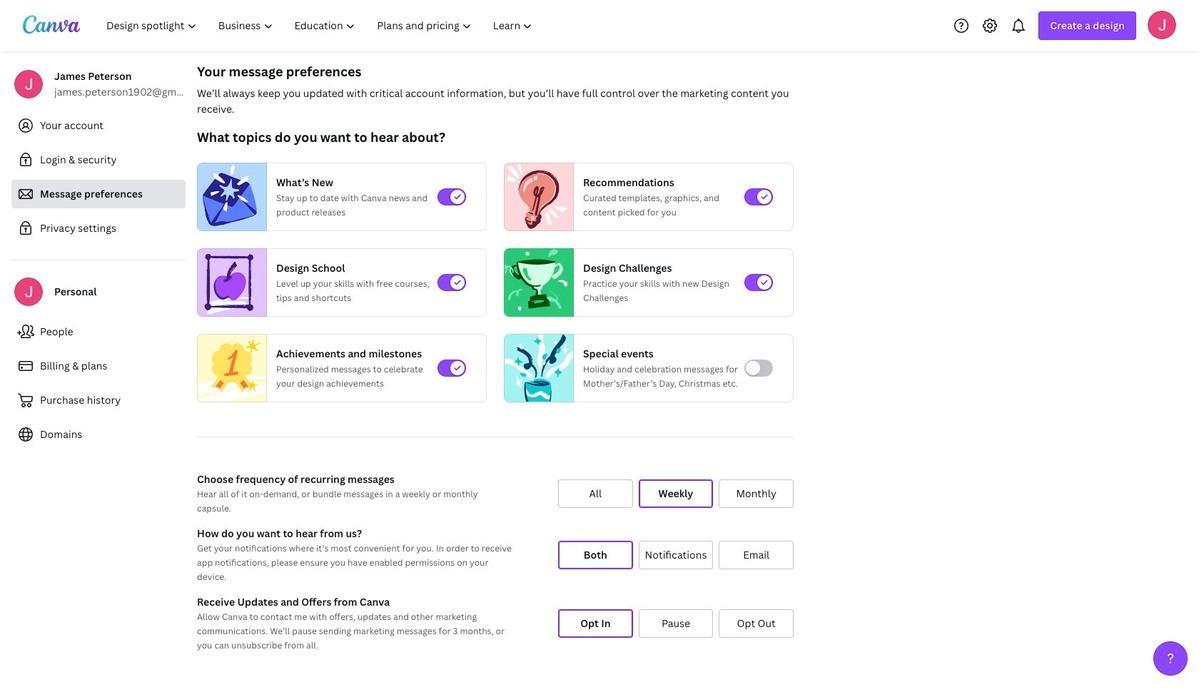 Task type: locate. For each thing, give the bounding box(es) containing it.
top level navigation element
[[97, 11, 545, 40]]

topic image
[[198, 163, 261, 231], [505, 163, 568, 231], [198, 248, 261, 317], [505, 248, 568, 317], [198, 331, 266, 406], [505, 331, 573, 406]]

None button
[[558, 480, 633, 508], [639, 480, 714, 508], [719, 480, 794, 508], [558, 541, 633, 570], [639, 541, 714, 570], [719, 541, 794, 570], [558, 610, 633, 638], [639, 610, 714, 638], [719, 610, 794, 638], [558, 480, 633, 508], [639, 480, 714, 508], [719, 480, 794, 508], [558, 541, 633, 570], [639, 541, 714, 570], [719, 541, 794, 570], [558, 610, 633, 638], [639, 610, 714, 638], [719, 610, 794, 638]]



Task type: vqa. For each thing, say whether or not it's contained in the screenshot.
Topic image
yes



Task type: describe. For each thing, give the bounding box(es) containing it.
james peterson image
[[1148, 10, 1177, 39]]



